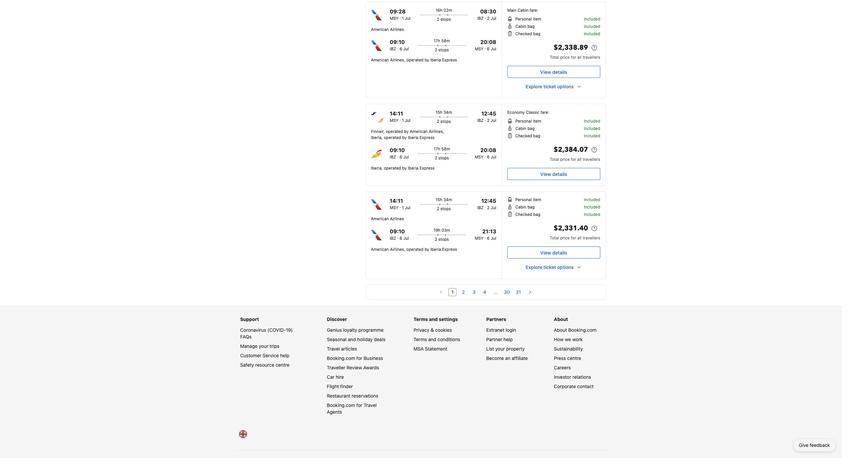 Task type: locate. For each thing, give the bounding box(es) containing it.
airlines,
[[390, 58, 405, 63], [390, 247, 405, 252]]

2 14:11 msy . 1 jul from the top
[[390, 198, 411, 211]]

safety resource centre link
[[240, 363, 290, 368]]

3 item from the top
[[533, 197, 541, 202]]

all down the $2,384.07
[[578, 157, 582, 162]]

2 vertical spatial booking.com
[[327, 403, 355, 409]]

12:45 ibz . 2 jul left economy
[[477, 111, 496, 123]]

1 explore from the top
[[526, 84, 543, 89]]

1 vertical spatial american airlines
[[371, 217, 404, 222]]

3 09:10 from the top
[[390, 229, 405, 235]]

1 vertical spatial 14:11
[[390, 198, 403, 204]]

0 vertical spatial total price for all travellers
[[550, 55, 601, 60]]

20:08 msy . 6 jul for $2,384.07
[[475, 147, 496, 160]]

0 horizontal spatial your
[[259, 344, 268, 349]]

3 personal item from the top
[[516, 197, 541, 202]]

options for $2,331.40
[[557, 265, 574, 270]]

16h
[[436, 8, 443, 13]]

3 view details from the top
[[541, 250, 567, 256]]

2 vertical spatial cabin bag
[[516, 205, 535, 210]]

2 explore from the top
[[526, 265, 543, 270]]

1 vertical spatial 14:11 msy . 1 jul
[[390, 198, 411, 211]]

travel
[[327, 346, 340, 352], [364, 403, 377, 409]]

1 vertical spatial checked bag
[[516, 134, 541, 139]]

12:45
[[482, 111, 496, 117], [482, 198, 496, 204]]

airlines
[[390, 27, 404, 32], [429, 129, 443, 134], [390, 217, 404, 222]]

2 included from the top
[[584, 24, 601, 29]]

1 airlines, from the top
[[390, 58, 405, 63]]

careers
[[554, 365, 571, 371]]

2 17h from the top
[[434, 147, 440, 152]]

explore for $2,338.89
[[526, 84, 543, 89]]

2 details from the top
[[553, 171, 567, 177]]

31
[[516, 290, 521, 295]]

iberia, operated by iberia express
[[371, 166, 435, 171]]

3 price from the top
[[560, 236, 570, 241]]

14:11 for $2,331.40
[[390, 198, 403, 204]]

1 checked bag from the top
[[516, 31, 541, 36]]

14:11
[[390, 111, 403, 117], [390, 198, 403, 204]]

and down loyalty
[[348, 337, 356, 343]]

1
[[402, 16, 404, 21], [402, 118, 404, 123], [402, 205, 404, 211], [452, 290, 454, 295]]

1 vertical spatial cabin bag
[[516, 126, 535, 131]]

17h down finnair, operated by american airlines , iberia, operated by iberia express
[[434, 147, 440, 152]]

0 vertical spatial view details button
[[508, 66, 601, 78]]

2 airlines, from the top
[[390, 247, 405, 252]]

2 vertical spatial checked bag
[[516, 212, 541, 217]]

2 vertical spatial 09:10 ibz . 6 jul
[[390, 229, 409, 241]]

1 for $2,331.40
[[402, 205, 404, 211]]

2 vertical spatial details
[[553, 250, 567, 256]]

iberia inside finnair, operated by american airlines , iberia, operated by iberia express
[[408, 135, 419, 140]]

1 vertical spatial 17h 58m
[[434, 147, 450, 152]]

details down $2,331.40 'region'
[[553, 250, 567, 256]]

how we work link
[[554, 337, 583, 343]]

service
[[263, 353, 279, 359]]

2 vertical spatial all
[[578, 236, 582, 241]]

1 about from the top
[[554, 317, 568, 323]]

2 total price for all travellers from the top
[[550, 157, 601, 162]]

1 vertical spatial airlines
[[429, 129, 443, 134]]

1 vertical spatial checked
[[516, 134, 532, 139]]

09:10 for $2,384.07
[[390, 147, 405, 153]]

1 total price for all travellers from the top
[[550, 55, 601, 60]]

by
[[425, 58, 429, 63], [404, 129, 409, 134], [402, 135, 407, 140], [402, 166, 407, 171], [425, 247, 429, 252]]

2 58m from the top
[[442, 147, 450, 152]]

list
[[487, 346, 494, 352]]

2 17h 58m from the top
[[434, 147, 450, 152]]

checked for $2,384.07
[[516, 134, 532, 139]]

1 vertical spatial travellers
[[583, 157, 601, 162]]

view details for $2,331.40
[[541, 250, 567, 256]]

0 vertical spatial airlines,
[[390, 58, 405, 63]]

jul inside 21:13 msy . 6 jul
[[491, 236, 496, 241]]

1 14:11 from the top
[[390, 111, 403, 117]]

extranet login
[[487, 328, 516, 333]]

12:45 up the 21:13
[[482, 198, 496, 204]]

1 ticket from the top
[[544, 84, 556, 89]]

for inside booking.com for travel agents
[[357, 403, 363, 409]]

fare: right main
[[530, 8, 539, 13]]

2 cabin bag from the top
[[516, 126, 535, 131]]

3 travellers from the top
[[583, 236, 601, 241]]

total price for all travellers down $2,331.40
[[550, 236, 601, 241]]

1 included from the top
[[584, 16, 601, 22]]

investor relations
[[554, 375, 591, 380]]

1 vertical spatial all
[[578, 157, 582, 162]]

airlines for $2,331.40
[[390, 217, 404, 222]]

ticket for $2,338.89
[[544, 84, 556, 89]]

1 horizontal spatial centre
[[568, 356, 581, 362]]

iberia
[[431, 58, 441, 63], [408, 135, 419, 140], [408, 166, 419, 171], [431, 247, 441, 252]]

help
[[504, 337, 513, 343], [280, 353, 290, 359]]

view details button down $2,384.07 region
[[508, 168, 601, 180]]

2 personal from the top
[[516, 119, 532, 124]]

item for $2,384.07
[[533, 119, 541, 124]]

…
[[494, 290, 498, 295]]

2 15h 34m from the top
[[436, 197, 452, 202]]

explore for $2,331.40
[[526, 265, 543, 270]]

0 horizontal spatial centre
[[276, 363, 290, 368]]

sustainability link
[[554, 346, 583, 352]]

view down $2,331.40 'region'
[[541, 250, 551, 256]]

view details for $2,338.89
[[541, 69, 567, 75]]

centre down service
[[276, 363, 290, 368]]

1 09:10 ibz . 6 jul from the top
[[390, 39, 409, 51]]

view
[[541, 69, 551, 75], [541, 171, 551, 177], [541, 250, 551, 256]]

view details for $2,384.07
[[541, 171, 567, 177]]

2 vertical spatial 09:10
[[390, 229, 405, 235]]

3 button
[[470, 289, 478, 297]]

terms up privacy
[[414, 317, 428, 323]]

programme
[[359, 328, 384, 333]]

terms and conditions link
[[414, 337, 460, 343]]

0 vertical spatial all
[[578, 55, 582, 60]]

1 vertical spatial personal
[[516, 119, 532, 124]]

1 15h 34m from the top
[[436, 110, 452, 115]]

2 terms from the top
[[414, 337, 427, 343]]

2 explore ticket options from the top
[[526, 265, 574, 270]]

seasonal
[[327, 337, 347, 343]]

price down the $2,384.07
[[560, 157, 570, 162]]

view down $2,384.07 region
[[541, 171, 551, 177]]

checked down economy classic fare:
[[516, 134, 532, 139]]

1 all from the top
[[578, 55, 582, 60]]

2 14:11 from the top
[[390, 198, 403, 204]]

view details down $2,384.07 region
[[541, 171, 567, 177]]

1 12:45 from the top
[[482, 111, 496, 117]]

0 vertical spatial personal item
[[516, 16, 541, 22]]

6
[[400, 46, 402, 51], [487, 46, 490, 51], [400, 155, 402, 160], [487, 155, 490, 160], [400, 236, 402, 241], [487, 236, 490, 241]]

1 iberia, from the top
[[371, 135, 383, 140]]

view details
[[541, 69, 567, 75], [541, 171, 567, 177], [541, 250, 567, 256]]

17h 58m down ,
[[434, 147, 450, 152]]

58m down 16h 02m
[[442, 38, 450, 43]]

2 options from the top
[[557, 265, 574, 270]]

checked bag
[[516, 31, 541, 36], [516, 134, 541, 139], [516, 212, 541, 217]]

your down partner help link
[[496, 346, 505, 352]]

help up list your property link
[[504, 337, 513, 343]]

explore ticket options button
[[508, 81, 601, 93], [508, 262, 601, 274]]

0 vertical spatial 15h 34m
[[436, 110, 452, 115]]

17h
[[434, 38, 440, 43], [434, 147, 440, 152]]

17h 58m down 16h 02m
[[434, 38, 450, 43]]

view details down $2,338.89 region
[[541, 69, 567, 75]]

3 view from the top
[[541, 250, 551, 256]]

1 travellers from the top
[[583, 55, 601, 60]]

1 vertical spatial price
[[560, 157, 570, 162]]

1 horizontal spatial fare:
[[541, 110, 549, 115]]

12:45 ibz . 2 jul up the 21:13
[[477, 198, 496, 211]]

and up privacy & cookies link
[[429, 317, 438, 323]]

34m for $2,384.07
[[444, 110, 452, 115]]

2 20:08 from the top
[[481, 147, 496, 153]]

6 included from the top
[[584, 134, 601, 139]]

item
[[533, 16, 541, 22], [533, 119, 541, 124], [533, 197, 541, 202]]

1 checked from the top
[[516, 31, 532, 36]]

2 15h from the top
[[436, 197, 443, 202]]

about up how
[[554, 328, 567, 333]]

review
[[347, 365, 362, 371]]

6 inside 21:13 msy . 6 jul
[[487, 236, 490, 241]]

&
[[431, 328, 434, 333]]

0 horizontal spatial fare:
[[530, 8, 539, 13]]

08:30 ibz . 2 jul
[[477, 8, 496, 21]]

3 09:10 ibz . 6 jul from the top
[[390, 229, 409, 241]]

2 total from the top
[[550, 157, 559, 162]]

affiliate
[[512, 356, 528, 362]]

group
[[435, 287, 536, 299]]

34m for $2,331.40
[[444, 197, 452, 202]]

2 item from the top
[[533, 119, 541, 124]]

1 20:08 msy . 6 jul from the top
[[475, 39, 496, 51]]

about up about booking.com
[[554, 317, 568, 323]]

0 vertical spatial about
[[554, 317, 568, 323]]

0 vertical spatial 20:08 msy . 6 jul
[[475, 39, 496, 51]]

booking.com
[[569, 328, 597, 333], [327, 356, 355, 362], [327, 403, 355, 409]]

2 vertical spatial checked
[[516, 212, 532, 217]]

17h down the 16h
[[434, 38, 440, 43]]

1 personal item from the top
[[516, 16, 541, 22]]

and for conditions
[[428, 337, 436, 343]]

. inside 08:30 ibz . 2 jul
[[485, 14, 486, 20]]

2 vertical spatial view details button
[[508, 247, 601, 259]]

14:11 msy . 1 jul
[[390, 111, 411, 123], [390, 198, 411, 211]]

american airlines, operated by iberia express for $2,331.40
[[371, 247, 457, 252]]

fare: right classic
[[541, 110, 549, 115]]

2
[[487, 16, 490, 21], [437, 17, 439, 22], [435, 47, 437, 52], [487, 118, 490, 123], [437, 119, 439, 124], [435, 156, 437, 161], [487, 205, 490, 211], [437, 207, 439, 212], [435, 237, 437, 242], [462, 290, 465, 295]]

checked bag up $2,331.40 'region'
[[516, 212, 541, 217]]

view details down $2,331.40 'region'
[[541, 250, 567, 256]]

your for trips
[[259, 344, 268, 349]]

2 stops
[[437, 17, 451, 22], [435, 47, 449, 52], [437, 119, 451, 124], [435, 156, 449, 161], [437, 207, 451, 212], [435, 237, 449, 242]]

for down the $2,384.07
[[571, 157, 576, 162]]

0 vertical spatial 12:45
[[482, 111, 496, 117]]

travellers for $2,384.07
[[583, 157, 601, 162]]

checked bag for $2,338.89
[[516, 31, 541, 36]]

travel down seasonal
[[327, 346, 340, 352]]

total price for all travellers down the $2,384.07
[[550, 157, 601, 162]]

all down $2,338.89
[[578, 55, 582, 60]]

details for $2,338.89
[[553, 69, 567, 75]]

travellers for $2,331.40
[[583, 236, 601, 241]]

$2,338.89
[[554, 43, 588, 52]]

1 view details from the top
[[541, 69, 567, 75]]

1 horizontal spatial travel
[[364, 403, 377, 409]]

1 vertical spatial item
[[533, 119, 541, 124]]

2 vertical spatial price
[[560, 236, 570, 241]]

0 vertical spatial 58m
[[442, 38, 450, 43]]

ticket
[[544, 84, 556, 89], [544, 265, 556, 270]]

1 vertical spatial explore
[[526, 265, 543, 270]]

travellers for $2,338.89
[[583, 55, 601, 60]]

0 vertical spatial travel
[[327, 346, 340, 352]]

2 explore ticket options button from the top
[[508, 262, 601, 274]]

2 about from the top
[[554, 328, 567, 333]]

0 horizontal spatial help
[[280, 353, 290, 359]]

1 14:11 msy . 1 jul from the top
[[390, 111, 411, 123]]

1 horizontal spatial your
[[496, 346, 505, 352]]

details
[[553, 69, 567, 75], [553, 171, 567, 177], [553, 250, 567, 256]]

3 total price for all travellers from the top
[[550, 236, 601, 241]]

2 vertical spatial total price for all travellers
[[550, 236, 601, 241]]

become an affiliate
[[487, 356, 528, 362]]

16h 02m
[[436, 8, 452, 13]]

total down $2,338.89 region
[[550, 55, 559, 60]]

14:11 msy . 1 jul for $2,384.07
[[390, 111, 411, 123]]

0 vertical spatial fare:
[[530, 8, 539, 13]]

1 item from the top
[[533, 16, 541, 22]]

4 included from the top
[[584, 119, 601, 124]]

explore ticket options for $2,331.40
[[526, 265, 574, 270]]

2 vertical spatial view
[[541, 250, 551, 256]]

travellers down $2,338.89
[[583, 55, 601, 60]]

0 vertical spatial checked
[[516, 31, 532, 36]]

total down $2,384.07 region
[[550, 157, 559, 162]]

3 total from the top
[[550, 236, 559, 241]]

booking.com inside booking.com for travel agents
[[327, 403, 355, 409]]

personal for $2,384.07
[[516, 119, 532, 124]]

0 vertical spatial explore
[[526, 84, 543, 89]]

15h for $2,331.40
[[436, 197, 443, 202]]

2 view details from the top
[[541, 171, 567, 177]]

travellers down the $2,384.07
[[583, 157, 601, 162]]

1 for $2,338.89
[[402, 16, 404, 21]]

support
[[240, 317, 259, 323]]

terms for terms and conditions
[[414, 337, 427, 343]]

travel inside booking.com for travel agents
[[364, 403, 377, 409]]

total down $2,331.40 'region'
[[550, 236, 559, 241]]

12:45 ibz . 2 jul for $2,331.40
[[477, 198, 496, 211]]

express inside finnair, operated by american airlines , iberia, operated by iberia express
[[420, 135, 435, 140]]

1 vertical spatial terms
[[414, 337, 427, 343]]

all for $2,331.40
[[578, 236, 582, 241]]

fare:
[[530, 8, 539, 13], [541, 110, 549, 115]]

2 travellers from the top
[[583, 157, 601, 162]]

2 all from the top
[[578, 157, 582, 162]]

1 explore ticket options from the top
[[526, 84, 574, 89]]

checked bag down economy classic fare:
[[516, 134, 541, 139]]

2 ticket from the top
[[544, 265, 556, 270]]

0 vertical spatial help
[[504, 337, 513, 343]]

34m up '03m'
[[444, 197, 452, 202]]

2 12:45 from the top
[[482, 198, 496, 204]]

1 price from the top
[[560, 55, 570, 60]]

$2,384.07
[[554, 145, 588, 154]]

1 vertical spatial 12:45
[[482, 198, 496, 204]]

total price for all travellers
[[550, 55, 601, 60], [550, 157, 601, 162], [550, 236, 601, 241]]

view details button down $2,338.89 region
[[508, 66, 601, 78]]

1 vertical spatial 34m
[[444, 197, 452, 202]]

1 58m from the top
[[442, 38, 450, 43]]

booking.com down travel articles
[[327, 356, 355, 362]]

fare: for $2,338.89
[[530, 8, 539, 13]]

1 vertical spatial airlines,
[[390, 247, 405, 252]]

1 12:45 ibz . 2 jul from the top
[[477, 111, 496, 123]]

15h 34m up ,
[[436, 110, 452, 115]]

1 vertical spatial personal item
[[516, 119, 541, 124]]

2 checked from the top
[[516, 134, 532, 139]]

1 cabin bag from the top
[[516, 24, 535, 29]]

1 17h from the top
[[434, 38, 440, 43]]

1 vertical spatial ticket
[[544, 265, 556, 270]]

booking.com up agents
[[327, 403, 355, 409]]

view for $2,338.89
[[541, 69, 551, 75]]

0 vertical spatial 20:08
[[481, 39, 496, 45]]

airlines, for $2,338.89
[[390, 58, 405, 63]]

personal item for $2,384.07
[[516, 119, 541, 124]]

ticket for $2,331.40
[[544, 265, 556, 270]]

price down $2,331.40
[[560, 236, 570, 241]]

view details button for $2,338.89
[[508, 66, 601, 78]]

14:11 up finnair, operated by american airlines , iberia, operated by iberia express
[[390, 111, 403, 117]]

1 vertical spatial about
[[554, 328, 567, 333]]

09:10 ibz . 6 jul for $2,384.07
[[390, 147, 409, 160]]

15h
[[436, 110, 443, 115], [436, 197, 443, 202]]

1 vertical spatial fare:
[[541, 110, 549, 115]]

15h 34m up '03m'
[[436, 197, 452, 202]]

all for $2,338.89
[[578, 55, 582, 60]]

1 vertical spatial travel
[[364, 403, 377, 409]]

1 explore ticket options button from the top
[[508, 81, 601, 93]]

for down $2,331.40
[[571, 236, 576, 241]]

2 20:08 msy . 6 jul from the top
[[475, 147, 496, 160]]

0 vertical spatial centre
[[568, 356, 581, 362]]

explore ticket options
[[526, 84, 574, 89], [526, 265, 574, 270]]

jul
[[405, 16, 411, 21], [491, 16, 496, 21], [404, 46, 409, 51], [491, 46, 496, 51], [405, 118, 411, 123], [491, 118, 496, 123], [404, 155, 409, 160], [491, 155, 496, 160], [405, 205, 411, 211], [491, 205, 496, 211], [404, 236, 409, 241], [491, 236, 496, 241]]

0 vertical spatial checked bag
[[516, 31, 541, 36]]

terms down privacy
[[414, 337, 427, 343]]

msa
[[414, 346, 424, 352]]

for down $2,338.89
[[571, 55, 576, 60]]

checked up $2,331.40 'region'
[[516, 212, 532, 217]]

and down &
[[428, 337, 436, 343]]

3 personal from the top
[[516, 197, 532, 202]]

0 vertical spatial item
[[533, 16, 541, 22]]

reservations
[[352, 394, 379, 399]]

1 vertical spatial 58m
[[442, 147, 450, 152]]

property
[[506, 346, 525, 352]]

1 09:10 from the top
[[390, 39, 405, 45]]

iberia, inside finnair, operated by american airlines , iberia, operated by iberia express
[[371, 135, 383, 140]]

and for settings
[[429, 317, 438, 323]]

your up "customer service help"
[[259, 344, 268, 349]]

item for $2,338.89
[[533, 16, 541, 22]]

1 vertical spatial iberia,
[[371, 166, 383, 171]]

1 view from the top
[[541, 69, 551, 75]]

1 vertical spatial 17h
[[434, 147, 440, 152]]

1 vertical spatial 20:08 msy . 6 jul
[[475, 147, 496, 160]]

explore ticket options button for $2,331.40
[[508, 262, 601, 274]]

become an affiliate link
[[487, 356, 528, 362]]

0 vertical spatial american airlines
[[371, 27, 404, 32]]

3 details from the top
[[553, 250, 567, 256]]

genius loyalty programme link
[[327, 328, 384, 333]]

1 terms from the top
[[414, 317, 428, 323]]

09:10 for $2,338.89
[[390, 39, 405, 45]]

contact
[[577, 384, 594, 390]]

34m up ,
[[444, 110, 452, 115]]

3 checked from the top
[[516, 212, 532, 217]]

details down $2,338.89 region
[[553, 69, 567, 75]]

2 vertical spatial view details
[[541, 250, 567, 256]]

0 vertical spatial view details
[[541, 69, 567, 75]]

awards
[[363, 365, 379, 371]]

2 personal item from the top
[[516, 119, 541, 124]]

car
[[327, 375, 335, 380]]

2 american airlines from the top
[[371, 217, 404, 222]]

0 vertical spatial 09:10
[[390, 39, 405, 45]]

1 20:08 from the top
[[481, 39, 496, 45]]

1 american airlines from the top
[[371, 27, 404, 32]]

all down $2,331.40
[[578, 236, 582, 241]]

1 options from the top
[[557, 84, 574, 89]]

$2,331.40 region
[[508, 223, 601, 235]]

flight finder
[[327, 384, 353, 390]]

car hire
[[327, 375, 344, 380]]

total price for all travellers down $2,338.89
[[550, 55, 601, 60]]

2 view details button from the top
[[508, 168, 601, 180]]

1 view details button from the top
[[508, 66, 601, 78]]

1 vertical spatial view details button
[[508, 168, 601, 180]]

american airlines
[[371, 27, 404, 32], [371, 217, 404, 222]]

1 vertical spatial view details
[[541, 171, 567, 177]]

58m down ,
[[442, 147, 450, 152]]

3 cabin bag from the top
[[516, 205, 535, 210]]

2 vertical spatial personal item
[[516, 197, 541, 202]]

view details button for $2,331.40
[[508, 247, 601, 259]]

09:28
[[390, 8, 406, 14]]

1 personal from the top
[[516, 16, 532, 22]]

for for $2,384.07
[[571, 157, 576, 162]]

1 vertical spatial 15h 34m
[[436, 197, 452, 202]]

business
[[364, 356, 383, 362]]

2 american airlines, operated by iberia express from the top
[[371, 247, 457, 252]]

2 12:45 ibz . 2 jul from the top
[[477, 198, 496, 211]]

0 vertical spatial 14:11 msy . 1 jul
[[390, 111, 411, 123]]

details for $2,384.07
[[553, 171, 567, 177]]

about booking.com
[[554, 328, 597, 333]]

3 view details button from the top
[[508, 247, 601, 259]]

,
[[443, 129, 444, 134]]

19h
[[434, 228, 441, 233]]

total for $2,338.89
[[550, 55, 559, 60]]

about booking.com link
[[554, 328, 597, 333]]

4
[[484, 290, 487, 295]]

options
[[557, 84, 574, 89], [557, 265, 574, 270]]

2 09:10 ibz . 6 jul from the top
[[390, 147, 409, 160]]

0 vertical spatial 17h 58m
[[434, 38, 450, 43]]

14:11 down the iberia, operated by iberia express
[[390, 198, 403, 204]]

1 vertical spatial 09:10 ibz . 6 jul
[[390, 147, 409, 160]]

1 34m from the top
[[444, 110, 452, 115]]

1 vertical spatial 15h
[[436, 197, 443, 202]]

2 price from the top
[[560, 157, 570, 162]]

2 inside 08:30 ibz . 2 jul
[[487, 16, 490, 21]]

1 15h from the top
[[436, 110, 443, 115]]

0 vertical spatial travellers
[[583, 55, 601, 60]]

centre down sustainability
[[568, 356, 581, 362]]

personal for $2,338.89
[[516, 16, 532, 22]]

1 inside "button"
[[452, 290, 454, 295]]

1 vertical spatial explore ticket options button
[[508, 262, 601, 274]]

0 vertical spatial explore ticket options
[[526, 84, 574, 89]]

for down reservations
[[357, 403, 363, 409]]

1 vertical spatial centre
[[276, 363, 290, 368]]

checked bag down main cabin fare:
[[516, 31, 541, 36]]

12:45 left economy
[[482, 111, 496, 117]]

price down $2,338.89
[[560, 55, 570, 60]]

2 09:10 from the top
[[390, 147, 405, 153]]

view for $2,331.40
[[541, 250, 551, 256]]

0 vertical spatial options
[[557, 84, 574, 89]]

0 horizontal spatial travel
[[327, 346, 340, 352]]

travel down reservations
[[364, 403, 377, 409]]

become
[[487, 356, 504, 362]]

1 vertical spatial 20:08
[[481, 147, 496, 153]]

1 vertical spatial view
[[541, 171, 551, 177]]

17h for $2,338.89
[[434, 38, 440, 43]]

checked down main cabin fare:
[[516, 31, 532, 36]]

seasonal and holiday deals link
[[327, 337, 386, 343]]

jul inside 09:28 msy . 1 jul
[[405, 16, 411, 21]]

checked bag for $2,384.07
[[516, 134, 541, 139]]

booking.com up work
[[569, 328, 597, 333]]

$2,338.89 region
[[508, 42, 601, 54]]

an
[[505, 356, 511, 362]]

view down $2,338.89 region
[[541, 69, 551, 75]]

travellers down $2,331.40
[[583, 236, 601, 241]]

17h for $2,384.07
[[434, 147, 440, 152]]

0 vertical spatial personal
[[516, 16, 532, 22]]

2 vertical spatial item
[[533, 197, 541, 202]]

1 inside 09:28 msy . 1 jul
[[402, 16, 404, 21]]

group containing 1
[[435, 287, 536, 299]]

1 vertical spatial details
[[553, 171, 567, 177]]

help right service
[[280, 353, 290, 359]]

view details button down $2,331.40 'region'
[[508, 247, 601, 259]]

09:10 for $2,331.40
[[390, 229, 405, 235]]

1 for $2,384.07
[[402, 118, 404, 123]]

1 details from the top
[[553, 69, 567, 75]]

2 iberia, from the top
[[371, 166, 383, 171]]

for for $2,338.89
[[571, 55, 576, 60]]

1 vertical spatial explore ticket options
[[526, 265, 574, 270]]

21:13 msy . 6 jul
[[475, 229, 496, 241]]

2 vertical spatial airlines
[[390, 217, 404, 222]]

airlines inside finnair, operated by american airlines , iberia, operated by iberia express
[[429, 129, 443, 134]]

privacy
[[414, 328, 430, 333]]

20:08 msy . 6 jul for $2,338.89
[[475, 39, 496, 51]]

3 all from the top
[[578, 236, 582, 241]]

12:45 for $2,384.07
[[482, 111, 496, 117]]

1 vertical spatial total
[[550, 157, 559, 162]]

details down $2,384.07 region
[[553, 171, 567, 177]]

centre
[[568, 356, 581, 362], [276, 363, 290, 368]]

1 american airlines, operated by iberia express from the top
[[371, 58, 457, 63]]

0 vertical spatial 12:45 ibz . 2 jul
[[477, 111, 496, 123]]

0 vertical spatial total
[[550, 55, 559, 60]]

press centre link
[[554, 356, 581, 362]]

0 vertical spatial american airlines, operated by iberia express
[[371, 58, 457, 63]]

2 vertical spatial total
[[550, 236, 559, 241]]

0 vertical spatial ticket
[[544, 84, 556, 89]]



Task type: describe. For each thing, give the bounding box(es) containing it.
explore ticket options for $2,338.89
[[526, 84, 574, 89]]

09:10 ibz . 6 jul for $2,338.89
[[390, 39, 409, 51]]

19h 03m
[[434, 228, 450, 233]]

economy classic fare:
[[508, 110, 549, 115]]

trips
[[270, 344, 280, 349]]

15h 34m for $2,331.40
[[436, 197, 452, 202]]

8 included from the top
[[584, 205, 601, 210]]

booking.com for booking.com for travel agents
[[327, 403, 355, 409]]

15h 34m for $2,384.07
[[436, 110, 452, 115]]

1 horizontal spatial help
[[504, 337, 513, 343]]

3 included from the top
[[584, 31, 601, 36]]

hire
[[336, 375, 344, 380]]

american airlines for $2,338.89
[[371, 27, 404, 32]]

manage your trips link
[[240, 344, 280, 349]]

how
[[554, 337, 564, 343]]

12:45 for $2,331.40
[[482, 198, 496, 204]]

cabin bag for $2,384.07
[[516, 126, 535, 131]]

price for $2,338.89
[[560, 55, 570, 60]]

about for about booking.com
[[554, 328, 567, 333]]

deals
[[374, 337, 386, 343]]

for up review
[[357, 356, 363, 362]]

main cabin fare:
[[508, 8, 539, 13]]

price for $2,331.40
[[560, 236, 570, 241]]

terms for terms and settings
[[414, 317, 428, 323]]

corporate contact link
[[554, 384, 594, 390]]

all for $2,384.07
[[578, 157, 582, 162]]

investor relations link
[[554, 375, 591, 380]]

privacy & cookies link
[[414, 328, 452, 333]]

finnair, operated by american airlines , iberia, operated by iberia express
[[371, 129, 445, 140]]

price for $2,384.07
[[560, 157, 570, 162]]

14:11 for $2,384.07
[[390, 111, 403, 117]]

privacy & cookies
[[414, 328, 452, 333]]

view for $2,384.07
[[541, 171, 551, 177]]

9 included from the top
[[584, 212, 601, 217]]

conditions
[[438, 337, 460, 343]]

customer
[[240, 353, 262, 359]]

options for $2,338.89
[[557, 84, 574, 89]]

list your property link
[[487, 346, 525, 352]]

7 included from the top
[[584, 197, 601, 202]]

20:08 for $2,338.89
[[481, 39, 496, 45]]

give
[[799, 443, 809, 449]]

about for about
[[554, 317, 568, 323]]

for for $2,331.40
[[571, 236, 576, 241]]

booking.com for booking.com for business
[[327, 356, 355, 362]]

restaurant
[[327, 394, 351, 399]]

jul inside 08:30 ibz . 2 jul
[[491, 16, 496, 21]]

2 inside 2 button
[[462, 290, 465, 295]]

0 vertical spatial booking.com
[[569, 328, 597, 333]]

1 button
[[449, 289, 457, 297]]

flight
[[327, 384, 339, 390]]

20:08 for $2,384.07
[[481, 147, 496, 153]]

partners
[[487, 317, 506, 323]]

$2,384.07 region
[[508, 145, 601, 157]]

traveller review awards link
[[327, 365, 379, 371]]

restaurant reservations
[[327, 394, 379, 399]]

15h for $2,384.07
[[436, 110, 443, 115]]

we
[[565, 337, 571, 343]]

coronavirus (covid-19) faqs
[[240, 328, 293, 340]]

. inside 21:13 msy . 6 jul
[[485, 235, 486, 240]]

american inside finnair, operated by american airlines , iberia, operated by iberia express
[[410, 129, 428, 134]]

genius loyalty programme
[[327, 328, 384, 333]]

14:11 msy . 1 jul for $2,331.40
[[390, 198, 411, 211]]

17h 58m for $2,384.07
[[434, 147, 450, 152]]

msy inside 21:13 msy . 6 jul
[[475, 236, 484, 241]]

coronavirus
[[240, 328, 266, 333]]

partner help link
[[487, 337, 513, 343]]

msa statement
[[414, 346, 448, 352]]

extranet
[[487, 328, 505, 333]]

12:45 ibz . 2 jul for $2,384.07
[[477, 111, 496, 123]]

booking.com for business
[[327, 356, 383, 362]]

give feedback button
[[794, 440, 836, 452]]

discover
[[327, 317, 347, 323]]

articles
[[341, 346, 357, 352]]

total price for all travellers for $2,331.40
[[550, 236, 601, 241]]

give feedback
[[799, 443, 830, 449]]

coronavirus (covid-19) faqs link
[[240, 328, 293, 340]]

finnair,
[[371, 129, 385, 134]]

investor
[[554, 375, 572, 380]]

cabin bag for $2,338.89
[[516, 24, 535, 29]]

american airlines, operated by iberia express for $2,338.89
[[371, 58, 457, 63]]

your for property
[[496, 346, 505, 352]]

safety
[[240, 363, 254, 368]]

genius
[[327, 328, 342, 333]]

feedback
[[810, 443, 830, 449]]

2 button
[[460, 289, 468, 297]]

corporate contact
[[554, 384, 594, 390]]

economy
[[508, 110, 525, 115]]

airlines, for $2,331.40
[[390, 247, 405, 252]]

09:10 ibz . 6 jul for $2,331.40
[[390, 229, 409, 241]]

5 included from the top
[[584, 126, 601, 131]]

careers link
[[554, 365, 571, 371]]

booking.com for business link
[[327, 356, 383, 362]]

3
[[473, 290, 476, 295]]

1 vertical spatial help
[[280, 353, 290, 359]]

resource
[[255, 363, 274, 368]]

travel articles link
[[327, 346, 357, 352]]

21:13
[[483, 229, 496, 235]]

corporate
[[554, 384, 576, 390]]

58m for $2,338.89
[[442, 38, 450, 43]]

login
[[506, 328, 516, 333]]

19)
[[286, 328, 293, 333]]

relations
[[573, 375, 591, 380]]

58m for $2,384.07
[[442, 147, 450, 152]]

customer service help
[[240, 353, 290, 359]]

30
[[504, 290, 510, 295]]

agents
[[327, 410, 342, 415]]

booking.com for travel agents link
[[327, 403, 377, 415]]

total for $2,331.40
[[550, 236, 559, 241]]

08:30
[[480, 8, 496, 14]]

sustainability
[[554, 346, 583, 352]]

restaurant reservations link
[[327, 394, 379, 399]]

msa statement link
[[414, 346, 448, 352]]

details for $2,331.40
[[553, 250, 567, 256]]

american airlines for $2,331.40
[[371, 217, 404, 222]]

fare: for $2,384.07
[[541, 110, 549, 115]]

loyalty
[[343, 328, 357, 333]]

car hire link
[[327, 375, 344, 380]]

and for holiday
[[348, 337, 356, 343]]

total for $2,384.07
[[550, 157, 559, 162]]

faqs
[[240, 334, 252, 340]]

press centre
[[554, 356, 581, 362]]

17h 58m for $2,338.89
[[434, 38, 450, 43]]

finder
[[340, 384, 353, 390]]

extranet login link
[[487, 328, 516, 333]]

total price for all travellers for $2,384.07
[[550, 157, 601, 162]]

personal item for $2,338.89
[[516, 16, 541, 22]]

manage
[[240, 344, 258, 349]]

msy inside 09:28 msy . 1 jul
[[390, 16, 399, 21]]

holiday
[[357, 337, 373, 343]]

3 checked bag from the top
[[516, 212, 541, 217]]

traveller
[[327, 365, 346, 371]]

settings
[[439, 317, 458, 323]]

view details button for $2,384.07
[[508, 168, 601, 180]]

total price for all travellers for $2,338.89
[[550, 55, 601, 60]]

. inside 09:28 msy . 1 jul
[[400, 14, 401, 20]]

checked for $2,338.89
[[516, 31, 532, 36]]

ibz inside 08:30 ibz . 2 jul
[[477, 16, 484, 21]]

how we work
[[554, 337, 583, 343]]

airlines for $2,338.89
[[390, 27, 404, 32]]



Task type: vqa. For each thing, say whether or not it's contained in the screenshot.
"available" corresponding to 17:25
no



